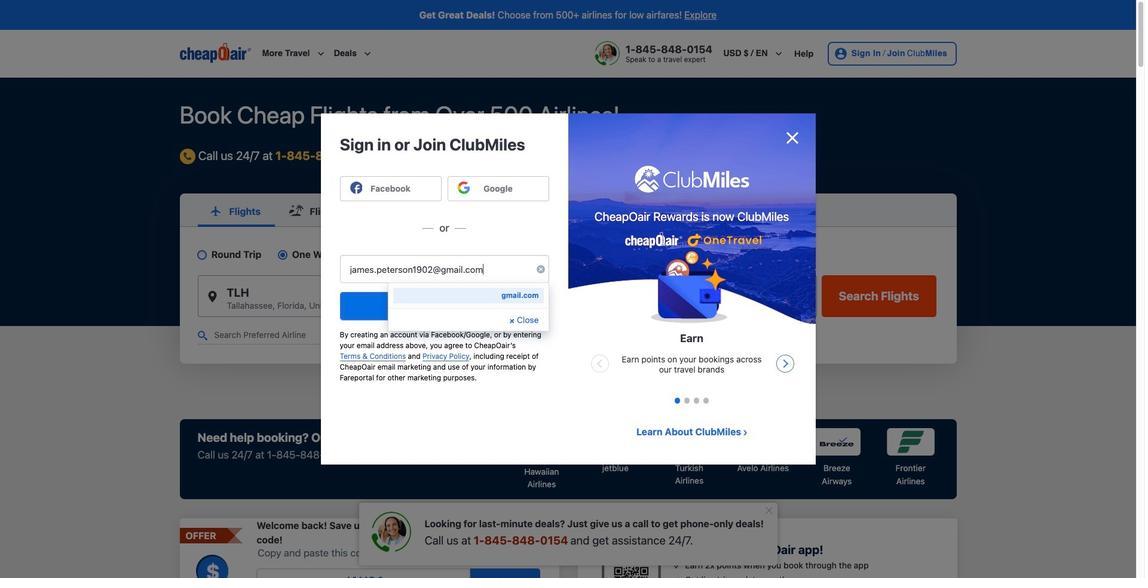 Task type: vqa. For each thing, say whether or not it's contained in the screenshot.
Turkish Airlines image
no



Task type: locate. For each thing, give the bounding box(es) containing it.
social signin google image
[[458, 182, 470, 194]]

call us at image
[[371, 513, 411, 553]]

Email Address email field
[[340, 256, 549, 284]]

4 srt airline image from the left
[[813, 429, 861, 456]]

sign up modal dialog
[[321, 114, 816, 465]]

None button
[[822, 276, 937, 318]]

form
[[180, 194, 957, 364]]

srt airline image
[[592, 429, 640, 456], [666, 429, 714, 456], [740, 429, 787, 456], [813, 429, 861, 456], [887, 429, 935, 456]]

None search field
[[0, 78, 1137, 420]]

2 srt airline image from the left
[[666, 429, 714, 456]]

None text field
[[257, 569, 470, 579]]

clear field image
[[536, 265, 546, 275], [555, 275, 564, 284]]

Search Preferred Airline text field
[[198, 327, 343, 345]]

clear field image
[[369, 275, 379, 284]]

cookie consent banner dialog
[[0, 536, 1137, 579]]

speak to a travel expert image
[[595, 41, 620, 66]]

search widget tabs tab list
[[180, 194, 957, 227]]

3 srt airline image from the left
[[740, 429, 787, 456]]

search image
[[198, 331, 207, 341]]



Task type: describe. For each thing, give the bounding box(es) containing it.
0 horizontal spatial clear field image
[[536, 265, 546, 275]]

5 srt airline image from the left
[[887, 429, 935, 456]]

1 horizontal spatial clear field image
[[555, 275, 564, 284]]

1 srt airline image from the left
[[592, 429, 640, 456]]

cheapoair app download banner image
[[602, 539, 661, 579]]

social signin facebook image
[[350, 182, 363, 194]]



